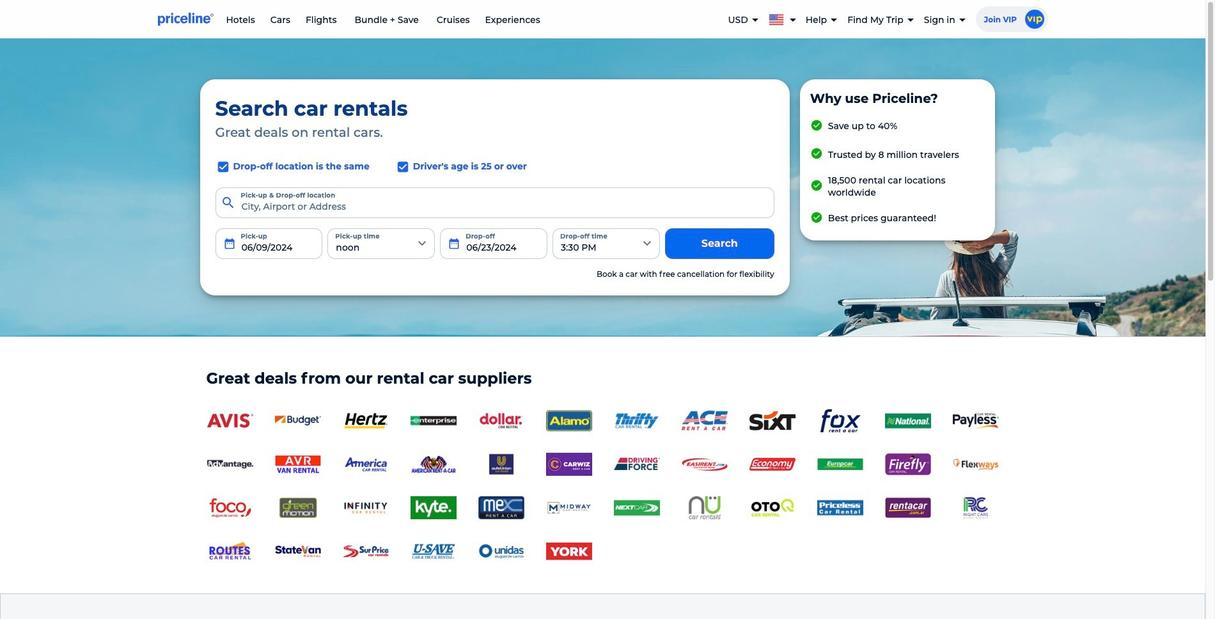Task type: describe. For each thing, give the bounding box(es) containing it.
flexways image
[[953, 453, 999, 476]]

easirent image
[[682, 453, 728, 476]]

kyte image
[[411, 497, 457, 520]]

foco image
[[207, 497, 253, 520]]

airport van rental image
[[275, 453, 321, 476]]

thrifty image
[[614, 410, 660, 433]]

infinity image
[[343, 497, 389, 520]]

driving force image
[[614, 453, 660, 476]]

america car rental image
[[343, 453, 389, 476]]

carwiz image
[[546, 453, 592, 476]]

europcar image
[[818, 453, 864, 476]]

economy image
[[750, 453, 796, 476]]

Pick-up field
[[215, 228, 323, 259]]

firefly image
[[885, 453, 931, 476]]

enterprise image
[[411, 410, 457, 433]]

york image
[[546, 540, 592, 563]]

hertz image
[[343, 410, 389, 433]]

Drop-off field
[[440, 228, 548, 259]]

payless image
[[953, 413, 999, 429]]

midway image
[[546, 497, 592, 520]]

national image
[[885, 410, 931, 433]]



Task type: locate. For each thing, give the bounding box(es) containing it.
unidas image
[[478, 540, 524, 563]]

sixt image
[[750, 410, 796, 433]]

2 calendar image from the left
[[448, 237, 461, 250]]

alamo image
[[546, 410, 592, 433]]

dollar image
[[478, 410, 524, 433]]

nü image
[[682, 497, 728, 520]]

green motion image
[[275, 497, 321, 520]]

calendar image for pick-up field
[[223, 237, 236, 250]]

otoq image
[[750, 497, 796, 520]]

budget image
[[275, 410, 321, 433]]

mex image
[[478, 497, 524, 520]]

en us image
[[769, 12, 790, 25]]

0 horizontal spatial calendar image
[[223, 237, 236, 250]]

calendar image for drop-off field
[[448, 237, 461, 250]]

vip badge icon image
[[1026, 10, 1045, 29]]

u save image
[[411, 540, 457, 563]]

priceline.com home image
[[158, 12, 213, 26]]

american image
[[411, 453, 457, 476]]

1 calendar image from the left
[[223, 237, 236, 250]]

surprice image
[[343, 540, 389, 563]]

ace image
[[682, 410, 728, 433]]

nextcar image
[[614, 497, 660, 520]]

state van rental image
[[275, 540, 321, 563]]

fox image
[[818, 410, 864, 433]]

routes image
[[207, 540, 253, 563]]

City, Airport or Address text field
[[215, 187, 775, 218]]

priceless image
[[818, 497, 864, 520]]

rentacar image
[[885, 497, 931, 520]]

1 horizontal spatial calendar image
[[448, 237, 461, 250]]

advantage image
[[207, 453, 253, 476]]

autounion image
[[478, 453, 524, 476]]

calendar image
[[223, 237, 236, 250], [448, 237, 461, 250]]

right cars image
[[953, 497, 999, 520]]

avis image
[[207, 410, 253, 433]]



Task type: vqa. For each thing, say whether or not it's contained in the screenshot.
the options) on the top
no



